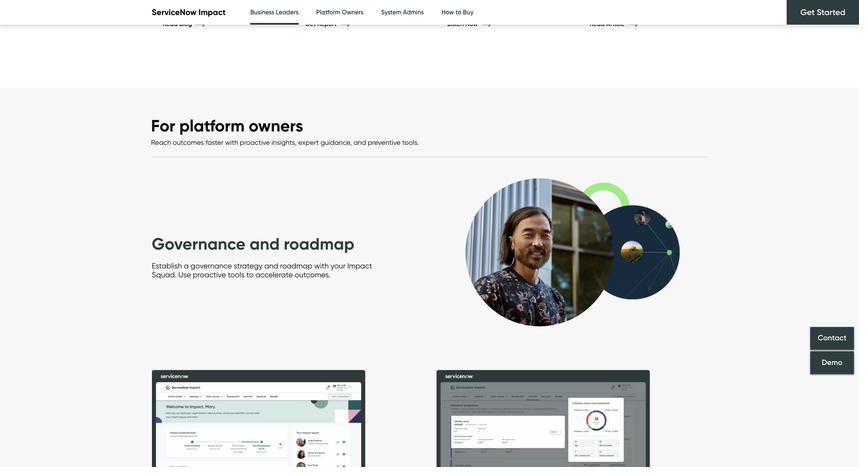Task type: vqa. For each thing, say whether or not it's contained in the screenshot.
Governance
yes



Task type: locate. For each thing, give the bounding box(es) containing it.
get left the started
[[800, 7, 815, 17]]

0 horizontal spatial impact
[[199, 7, 226, 17]]

system admins link
[[381, 0, 424, 25]]

proactive right use
[[193, 271, 226, 280]]

0 vertical spatial proactive
[[240, 138, 270, 147]]

1 horizontal spatial with
[[314, 262, 329, 271]]

proactive
[[240, 138, 270, 147], [193, 271, 226, 280]]

get for get started
[[800, 7, 815, 17]]

1 read from the left
[[163, 20, 178, 28]]

1 vertical spatial proactive
[[193, 271, 226, 280]]

impact right your
[[347, 262, 372, 271]]

get left report
[[305, 20, 316, 28]]

strategy
[[234, 262, 263, 271]]

listen now
[[447, 20, 479, 28]]

impact
[[199, 7, 226, 17], [347, 262, 372, 271]]

0 vertical spatial get
[[800, 7, 815, 17]]

platform owners link
[[316, 0, 363, 25]]

1 vertical spatial roadmap
[[280, 262, 312, 271]]

read
[[163, 20, 178, 28], [590, 20, 605, 28]]

see key risk indicators with automatic monitoring image
[[152, 365, 423, 468]]

contact link
[[810, 327, 854, 350]]

1 horizontal spatial to
[[456, 9, 461, 16]]

reach
[[151, 138, 171, 147]]

1 horizontal spatial read
[[590, 20, 605, 28]]

with inside establish a governance strategy and roadmap with your impact squad. use proactive tools to accelerate outcomes.
[[314, 262, 329, 271]]

to right tools
[[246, 271, 254, 280]]

2 read from the left
[[590, 20, 605, 28]]

1 horizontal spatial proactive
[[240, 138, 270, 147]]

roadmap
[[284, 234, 354, 254], [280, 262, 312, 271]]

with
[[225, 138, 238, 147], [314, 262, 329, 271]]

read article
[[590, 20, 626, 28]]

with right faster
[[225, 138, 238, 147]]

and up establish a governance strategy and roadmap with your impact squad. use proactive tools to accelerate outcomes.
[[250, 234, 280, 254]]

1 horizontal spatial impact
[[347, 262, 372, 271]]

use
[[178, 271, 191, 280]]

0 vertical spatial and
[[354, 138, 366, 147]]

0 horizontal spatial proactive
[[193, 271, 226, 280]]

0 horizontal spatial to
[[246, 271, 254, 280]]

system admins
[[381, 9, 424, 16]]

to left buy
[[456, 9, 461, 16]]

to
[[456, 9, 461, 16], [246, 271, 254, 280]]

0 vertical spatial to
[[456, 9, 461, 16]]

with inside for platform owners reach outcomes faster with proactive insights, expert guidance, and preventive tools.
[[225, 138, 238, 147]]

servicenow
[[152, 7, 196, 17]]

platform
[[316, 9, 340, 16]]

proactive inside for platform owners reach outcomes faster with proactive insights, expert guidance, and preventive tools.
[[240, 138, 270, 147]]

design and schedule risk self-assessments image
[[436, 365, 707, 468]]

a
[[184, 262, 189, 271]]

0 horizontal spatial get
[[305, 20, 316, 28]]

accelerate
[[255, 271, 293, 280]]

and right strategy
[[264, 262, 278, 271]]

0 horizontal spatial with
[[225, 138, 238, 147]]

governance and roadmap
[[152, 234, 354, 254]]

impact up "read blog" link
[[199, 7, 226, 17]]

and right guidance,
[[354, 138, 366, 147]]

how
[[442, 9, 454, 16]]

1 horizontal spatial get
[[800, 7, 815, 17]]

1 vertical spatial with
[[314, 262, 329, 271]]

and
[[354, 138, 366, 147], [250, 234, 280, 254], [264, 262, 278, 271]]

0 vertical spatial with
[[225, 138, 238, 147]]

proactive down owners
[[240, 138, 270, 147]]

get report
[[305, 20, 338, 28]]

business
[[250, 9, 274, 16]]

read left article
[[590, 20, 605, 28]]

roadmap inside establish a governance strategy and roadmap with your impact squad. use proactive tools to accelerate outcomes.
[[280, 262, 312, 271]]

1 vertical spatial to
[[246, 271, 254, 280]]

get
[[800, 7, 815, 17], [305, 20, 316, 28]]

business leaders
[[250, 9, 299, 16]]

0 horizontal spatial read
[[163, 20, 178, 28]]

tools.
[[402, 138, 419, 147]]

1 vertical spatial get
[[305, 20, 316, 28]]

blog
[[179, 20, 192, 28]]

leaders
[[276, 9, 299, 16]]

system
[[381, 9, 401, 16]]

1 vertical spatial and
[[250, 234, 280, 254]]

with left your
[[314, 262, 329, 271]]

1 vertical spatial impact
[[347, 262, 372, 271]]

read down servicenow
[[163, 20, 178, 28]]

how to buy link
[[442, 0, 474, 25]]

read blog
[[163, 20, 194, 28]]

and inside for platform owners reach outcomes faster with proactive insights, expert guidance, and preventive tools.
[[354, 138, 366, 147]]

owners
[[342, 9, 363, 16]]

2 vertical spatial and
[[264, 262, 278, 271]]

get started
[[800, 7, 845, 17]]

impact inside establish a governance strategy and roadmap with your impact squad. use proactive tools to accelerate outcomes.
[[347, 262, 372, 271]]

guidance,
[[321, 138, 352, 147]]



Task type: describe. For each thing, give the bounding box(es) containing it.
squad.
[[152, 271, 177, 280]]

get report link
[[305, 20, 360, 28]]

business leaders link
[[250, 0, 299, 27]]

with for owners
[[225, 138, 238, 147]]

and inside establish a governance strategy and roadmap with your impact squad. use proactive tools to accelerate outcomes.
[[264, 262, 278, 271]]

governance
[[152, 234, 245, 254]]

get for get report
[[305, 20, 316, 28]]

demo
[[822, 358, 842, 368]]

with for governance
[[314, 262, 329, 271]]

0 vertical spatial roadmap
[[284, 234, 354, 254]]

now
[[465, 20, 478, 28]]

for platform owners reach outcomes faster with proactive insights, expert guidance, and preventive tools.
[[151, 116, 419, 147]]

started
[[817, 7, 845, 17]]

report
[[317, 20, 337, 28]]

for
[[151, 116, 175, 136]]

establish
[[152, 262, 182, 271]]

read article link
[[590, 20, 648, 28]]

demo link
[[810, 352, 854, 374]]

preventive
[[368, 138, 401, 147]]

owners
[[249, 116, 303, 136]]

get started link
[[787, 0, 859, 25]]

insights,
[[272, 138, 297, 147]]

listen
[[447, 20, 464, 28]]

expert
[[298, 138, 319, 147]]

platform owners
[[316, 9, 363, 16]]

proactive inside establish a governance strategy and roadmap with your impact squad. use proactive tools to accelerate outcomes.
[[193, 271, 226, 280]]

outcomes.
[[295, 271, 331, 280]]

read for read article
[[590, 20, 605, 28]]

0 vertical spatial impact
[[199, 7, 226, 17]]

read blog link
[[163, 20, 215, 28]]

buy
[[463, 9, 474, 16]]

article
[[606, 20, 625, 28]]

admins
[[403, 9, 424, 16]]

your
[[331, 262, 345, 271]]

to inside establish a governance strategy and roadmap with your impact squad. use proactive tools to accelerate outcomes.
[[246, 271, 254, 280]]

tools
[[228, 271, 245, 280]]

outcomes
[[173, 138, 204, 147]]

faster
[[206, 138, 223, 147]]

how to buy
[[442, 9, 474, 16]]

platform
[[179, 116, 245, 136]]

contact
[[818, 334, 846, 343]]

listen now link
[[447, 20, 501, 28]]

servicenow impact
[[152, 7, 226, 17]]

governance
[[190, 262, 232, 271]]

establish a governance strategy and roadmap with your impact squad. use proactive tools to accelerate outcomes.
[[152, 262, 372, 280]]

read for read blog
[[163, 20, 178, 28]]



